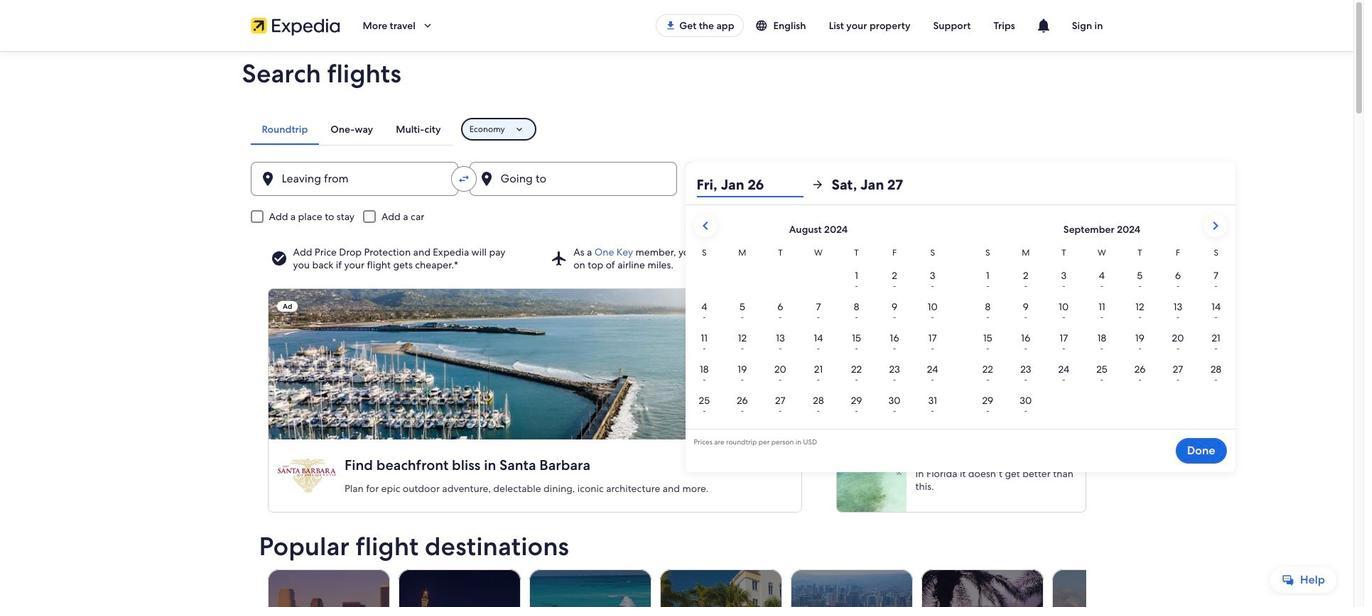 Task type: vqa. For each thing, say whether or not it's contained in the screenshot.
main content
yes



Task type: describe. For each thing, give the bounding box(es) containing it.
small image
[[755, 19, 774, 32]]

cancun flights image
[[529, 570, 651, 608]]

communication center icon image
[[1035, 17, 1052, 34]]

las vegas flights image
[[398, 570, 521, 608]]

next month image
[[1207, 217, 1224, 235]]



Task type: locate. For each thing, give the bounding box(es) containing it.
download the app button image
[[665, 20, 677, 31]]

miami flights image
[[660, 570, 782, 608]]

expedia logo image
[[251, 16, 340, 36]]

new york flights image
[[1052, 570, 1174, 608]]

honolulu flights image
[[791, 570, 913, 608]]

previous month image
[[697, 217, 714, 235]]

more travel image
[[421, 19, 434, 32]]

los angeles flights image
[[268, 570, 390, 608]]

tab list
[[251, 114, 452, 145]]

popular flight destinations region
[[251, 533, 1174, 608]]

main content
[[0, 51, 1354, 608]]

orlando flights image
[[921, 570, 1044, 608]]

swap origin and destination values image
[[457, 173, 470, 185]]



